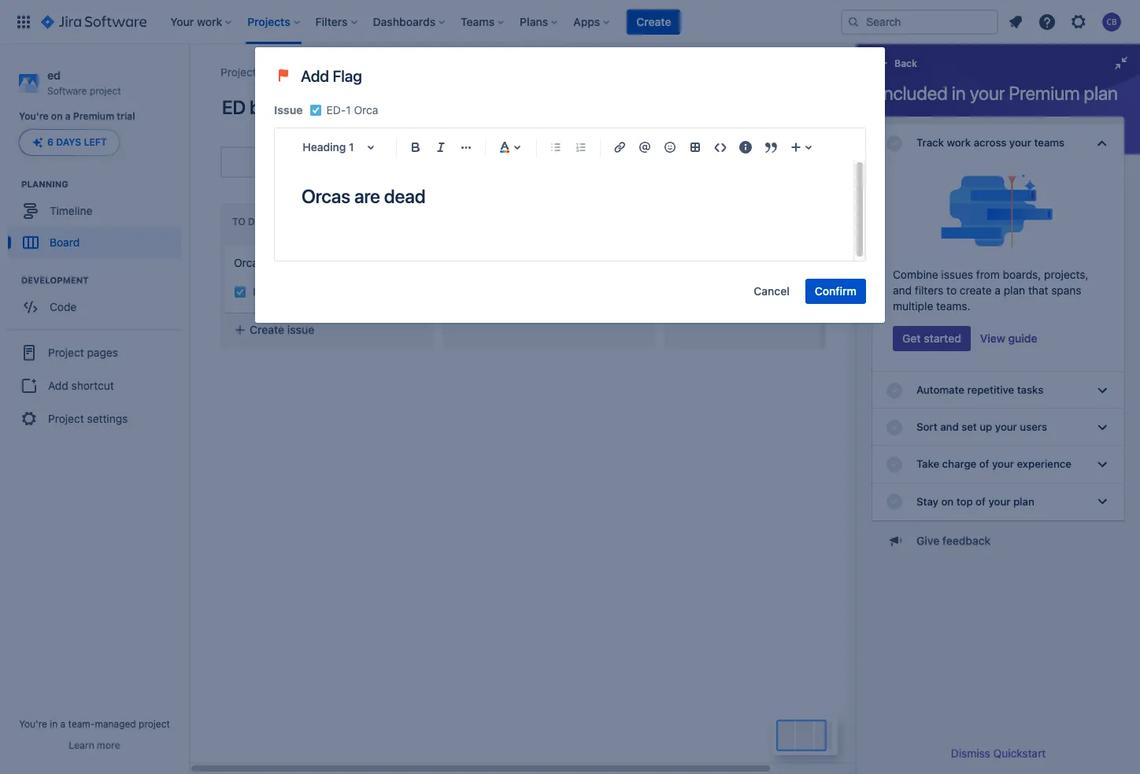 Task type: describe. For each thing, give the bounding box(es) containing it.
confirm
[[815, 284, 857, 298]]

software
[[47, 85, 87, 97]]

give feedback
[[917, 534, 991, 547]]

Optional: Let your team know why this issue has been flagged - Main content area, start typing to enter text. text field
[[302, 185, 827, 235]]

development
[[21, 275, 89, 285]]

emoji image
[[661, 138, 680, 157]]

included in your premium plan
[[879, 82, 1118, 104]]

you're on a premium trial
[[19, 110, 135, 122]]

trial
[[117, 110, 135, 122]]

create for create
[[637, 15, 671, 28]]

in for included
[[952, 82, 966, 104]]

across
[[974, 136, 1007, 149]]

view
[[980, 332, 1006, 345]]

ed-1
[[253, 286, 275, 298]]

timeline
[[50, 204, 92, 217]]

settings
[[87, 412, 128, 425]]

combine issues from boards, projects, and filters to create a plan that spans multiple teams.
[[893, 268, 1089, 313]]

ed-1 link
[[253, 285, 275, 299]]

more
[[97, 740, 120, 751]]

create for create issue
[[250, 323, 284, 336]]

mention image
[[636, 138, 655, 157]]

add for add flag
[[301, 67, 329, 85]]

orca inside "add flag" dialog
[[354, 103, 378, 117]]

create issue
[[250, 323, 314, 336]]

insights
[[775, 155, 816, 169]]

code
[[50, 300, 77, 313]]

view guide
[[980, 332, 1038, 345]]

project pages link
[[6, 336, 183, 370]]

back button
[[863, 50, 927, 76]]

premium for trial
[[73, 110, 114, 122]]

1 for heading 1
[[349, 140, 354, 154]]

code link
[[8, 292, 181, 323]]

your inside dropdown button
[[1010, 136, 1032, 149]]

combine
[[893, 268, 939, 281]]

by
[[649, 157, 661, 167]]

you're for you're on a premium trial
[[19, 110, 49, 122]]

pages
[[87, 346, 118, 359]]

Search field
[[841, 9, 999, 34]]

orcas are dead
[[302, 185, 426, 207]]

to do element
[[232, 216, 273, 228]]

projects,
[[1045, 268, 1089, 281]]

ed-1 orca
[[327, 103, 378, 117]]

group by
[[616, 157, 661, 167]]

you're for you're in a team-managed project
[[19, 718, 47, 730]]

add for add shortcut
[[48, 379, 68, 392]]

view guide link
[[979, 326, 1039, 351]]

0 horizontal spatial orca
[[234, 256, 258, 269]]

premium for plan
[[1009, 82, 1080, 104]]

to
[[947, 284, 957, 297]]

create
[[960, 284, 992, 297]]

from
[[976, 268, 1000, 281]]

ed for ed software project
[[47, 69, 60, 82]]

create issue button
[[224, 316, 429, 344]]

a inside combine issues from boards, projects, and filters to create a plan that spans multiple teams.
[[995, 284, 1001, 297]]

ed
[[222, 96, 246, 118]]

ed for ed
[[281, 65, 294, 79]]

are
[[354, 185, 380, 207]]

included
[[879, 82, 948, 104]]

to
[[232, 216, 246, 228]]

to do
[[232, 216, 262, 228]]

a for you're on a premium trial
[[65, 110, 71, 122]]

dismiss
[[951, 747, 991, 760]]

feedback
[[943, 534, 991, 547]]

cancel button
[[745, 279, 799, 304]]

filters
[[915, 284, 944, 297]]

teams
[[1034, 136, 1065, 149]]

issue
[[274, 103, 303, 117]]

project pages
[[48, 346, 118, 359]]

a for you're in a team-managed project
[[60, 718, 66, 730]]

invite
[[395, 156, 424, 169]]

code snippet image
[[711, 138, 730, 157]]

planning group
[[8, 178, 188, 263]]

teams.
[[937, 299, 971, 313]]

team-
[[68, 718, 95, 730]]

heading
[[303, 140, 346, 154]]

task image
[[309, 104, 327, 117]]

work
[[947, 136, 971, 149]]

shortcut
[[71, 379, 114, 392]]

do
[[248, 216, 262, 228]]

development group
[[8, 274, 188, 328]]

link image
[[610, 138, 629, 157]]

spans
[[1052, 284, 1082, 297]]

ed link
[[281, 63, 294, 82]]

checked image
[[885, 134, 904, 152]]

primary element
[[9, 0, 841, 44]]

add shortcut button
[[6, 370, 183, 402]]

issues
[[942, 268, 974, 281]]

dead
[[384, 185, 426, 207]]

boards,
[[1003, 268, 1042, 281]]

dismiss quickstart link
[[951, 747, 1046, 760]]

flag
[[333, 67, 362, 85]]

insights button
[[743, 150, 825, 175]]

cj baylor image
[[328, 150, 353, 175]]

group containing project pages
[[6, 329, 183, 441]]

project settings link
[[6, 402, 183, 437]]

confirm button
[[806, 279, 866, 304]]

guide
[[1009, 332, 1038, 345]]



Task type: locate. For each thing, give the bounding box(es) containing it.
add left shortcut
[[48, 379, 68, 392]]

1 horizontal spatial plan
[[1084, 82, 1118, 104]]

track
[[917, 136, 944, 149]]

board link
[[8, 227, 181, 259]]

0 horizontal spatial ed-
[[253, 286, 270, 298]]

1 vertical spatial you're
[[19, 718, 47, 730]]

0 horizontal spatial premium
[[73, 110, 114, 122]]

selected issues element
[[274, 102, 309, 121]]

1 vertical spatial 1
[[349, 140, 354, 154]]

ed up board
[[281, 65, 294, 79]]

1 vertical spatial orca
[[234, 256, 258, 269]]

1 vertical spatial project
[[139, 718, 170, 730]]

your up across at the top
[[970, 82, 1005, 104]]

1 vertical spatial your
[[1010, 136, 1032, 149]]

1 horizontal spatial create
[[637, 15, 671, 28]]

0 horizontal spatial create
[[250, 323, 284, 336]]

planning
[[21, 179, 68, 189]]

minimize image
[[1112, 54, 1131, 72]]

2 project from the top
[[48, 412, 84, 425]]

project for project settings
[[48, 412, 84, 425]]

info panel image
[[736, 138, 755, 157]]

started
[[924, 332, 962, 345]]

project down the add shortcut
[[48, 412, 84, 425]]

 image
[[274, 66, 301, 85]]

ed software project
[[47, 69, 121, 97]]

1 vertical spatial plan
[[1004, 284, 1026, 297]]

1 vertical spatial add
[[48, 379, 68, 392]]

project up trial
[[90, 85, 121, 97]]

premium up teams
[[1009, 82, 1080, 104]]

you're in a team-managed project
[[19, 718, 170, 730]]

italic ⌘i image
[[432, 138, 451, 157]]

search image
[[847, 15, 860, 28]]

go back image
[[873, 54, 892, 72]]

give feedback button
[[877, 528, 1125, 554]]

quote image
[[762, 138, 781, 157]]

project right managed
[[139, 718, 170, 730]]

heading 1 button
[[291, 130, 390, 165]]

1 horizontal spatial your
[[1010, 136, 1032, 149]]

create inside button
[[250, 323, 284, 336]]

track work across your teams button
[[873, 124, 1125, 162]]

1 vertical spatial create
[[250, 323, 284, 336]]

1 vertical spatial in
[[50, 718, 58, 730]]

ed board
[[222, 96, 297, 118]]

orca up task image
[[234, 256, 258, 269]]

cancel
[[754, 284, 790, 298]]

1 horizontal spatial ed-
[[327, 103, 346, 117]]

1 vertical spatial ed-
[[253, 286, 270, 298]]

0 vertical spatial a
[[65, 110, 71, 122]]

in left team-
[[50, 718, 58, 730]]

you're
[[19, 110, 49, 122], [19, 718, 47, 730]]

add right ed link
[[301, 67, 329, 85]]

1 inside dropdown button
[[349, 140, 354, 154]]

0 vertical spatial in
[[952, 82, 966, 104]]

invite button
[[362, 148, 438, 176]]

add
[[301, 67, 329, 85], [48, 379, 68, 392]]

plan down boards,
[[1004, 284, 1026, 297]]

premium
[[1009, 82, 1080, 104], [73, 110, 114, 122]]

project settings
[[48, 412, 128, 425]]

1 you're from the top
[[19, 110, 49, 122]]

1 horizontal spatial orca
[[354, 103, 378, 117]]

get started button
[[893, 326, 971, 351]]

project
[[90, 85, 121, 97], [139, 718, 170, 730]]

in for you're
[[50, 718, 58, 730]]

plan inside combine issues from boards, projects, and filters to create a plan that spans multiple teams.
[[1004, 284, 1026, 297]]

2 vertical spatial a
[[60, 718, 66, 730]]

0 vertical spatial you're
[[19, 110, 49, 122]]

1
[[346, 103, 351, 117], [349, 140, 354, 154], [270, 286, 275, 298]]

0 horizontal spatial plan
[[1004, 284, 1026, 297]]

project for project pages
[[48, 346, 84, 359]]

plan
[[1084, 82, 1118, 104], [1004, 284, 1026, 297]]

issue
[[287, 323, 314, 336]]

add flag dialog
[[255, 47, 885, 323]]

group
[[6, 329, 183, 441]]

insights image
[[753, 153, 772, 172]]

learn more
[[69, 740, 120, 751]]

quickstart
[[994, 747, 1046, 760]]

ed up software
[[47, 69, 60, 82]]

track work across your teams
[[917, 136, 1065, 149]]

a left team-
[[60, 718, 66, 730]]

1 right heading
[[349, 140, 354, 154]]

0 vertical spatial project
[[48, 346, 84, 359]]

ed inside ed software project
[[47, 69, 60, 82]]

ed- for ed-1
[[253, 286, 270, 298]]

projects link
[[221, 63, 262, 82]]

project up the add shortcut
[[48, 346, 84, 359]]

1 horizontal spatial add
[[301, 67, 329, 85]]

get
[[903, 332, 921, 345]]

your left teams
[[1010, 136, 1032, 149]]

1 horizontal spatial premium
[[1009, 82, 1080, 104]]

1 horizontal spatial ed
[[281, 65, 294, 79]]

multiple
[[893, 299, 934, 313]]

in right included
[[952, 82, 966, 104]]

add flag
[[301, 67, 362, 85]]

0 horizontal spatial add
[[48, 379, 68, 392]]

add inside dialog
[[301, 67, 329, 85]]

0 vertical spatial your
[[970, 82, 1005, 104]]

task image
[[234, 286, 247, 298]]

orca
[[354, 103, 378, 117], [234, 256, 258, 269]]

a down from
[[995, 284, 1001, 297]]

0 vertical spatial orca
[[354, 103, 378, 117]]

add people image
[[367, 153, 386, 172]]

0 vertical spatial ed-
[[327, 103, 346, 117]]

0 vertical spatial 1
[[346, 103, 351, 117]]

orca down flag
[[354, 103, 378, 117]]

Search this board text field
[[222, 148, 295, 176]]

bold ⌘b image
[[406, 138, 425, 157]]

1 horizontal spatial project
[[139, 718, 170, 730]]

ed- down the add flag
[[327, 103, 346, 117]]

1 project from the top
[[48, 346, 84, 359]]

project
[[48, 346, 84, 359], [48, 412, 84, 425]]

learn
[[69, 740, 94, 751]]

0 horizontal spatial project
[[90, 85, 121, 97]]

on
[[51, 110, 63, 122]]

1 for ed-1
[[270, 286, 275, 298]]

group
[[616, 157, 647, 167]]

you're left team-
[[19, 718, 47, 730]]

you're left on
[[19, 110, 49, 122]]

ed- for ed-1 orca
[[327, 103, 346, 117]]

create inside button
[[637, 15, 671, 28]]

orcas
[[302, 185, 350, 207]]

0 vertical spatial plan
[[1084, 82, 1118, 104]]

ed- right task image
[[253, 286, 270, 298]]

0 horizontal spatial your
[[970, 82, 1005, 104]]

dismiss quickstart
[[951, 747, 1046, 760]]

in
[[952, 82, 966, 104], [50, 718, 58, 730]]

1 vertical spatial premium
[[73, 110, 114, 122]]

2 you're from the top
[[19, 718, 47, 730]]

board
[[250, 96, 297, 118]]

and
[[893, 284, 912, 297]]

more formatting image
[[457, 138, 476, 157]]

1 right task image
[[270, 286, 275, 298]]

create
[[637, 15, 671, 28], [250, 323, 284, 336]]

1 for ed-1 orca
[[346, 103, 351, 117]]

board
[[50, 235, 80, 249]]

2 vertical spatial 1
[[270, 286, 275, 298]]

give
[[917, 534, 940, 547]]

ed
[[281, 65, 294, 79], [47, 69, 60, 82]]

1 right task icon
[[346, 103, 351, 117]]

project inside ed software project
[[90, 85, 121, 97]]

create button
[[627, 9, 681, 34]]

timeline link
[[8, 196, 181, 227]]

plan down the minimize image
[[1084, 82, 1118, 104]]

1 vertical spatial a
[[995, 284, 1001, 297]]

premium left trial
[[73, 110, 114, 122]]

managed
[[95, 718, 136, 730]]

0 vertical spatial add
[[301, 67, 329, 85]]

a right on
[[65, 110, 71, 122]]

get started
[[903, 332, 962, 345]]

learn more button
[[69, 740, 120, 752]]

ed- inside "add flag" dialog
[[327, 103, 346, 117]]

progress bar
[[873, 117, 1125, 124]]

0 vertical spatial create
[[637, 15, 671, 28]]

projects
[[221, 65, 262, 79]]

jira software image
[[41, 12, 147, 31], [41, 12, 147, 31]]

0 vertical spatial project
[[90, 85, 121, 97]]

0 vertical spatial premium
[[1009, 82, 1080, 104]]

1 vertical spatial project
[[48, 412, 84, 425]]

heading 1
[[303, 140, 354, 154]]

add inside button
[[48, 379, 68, 392]]

add shortcut
[[48, 379, 114, 392]]

table image
[[686, 138, 705, 157]]

0 horizontal spatial ed
[[47, 69, 60, 82]]

back
[[895, 57, 918, 69]]

1 horizontal spatial in
[[952, 82, 966, 104]]

create banner
[[0, 0, 1140, 44]]

0 horizontal spatial in
[[50, 718, 58, 730]]



Task type: vqa. For each thing, say whether or not it's contained in the screenshot.
Software
yes



